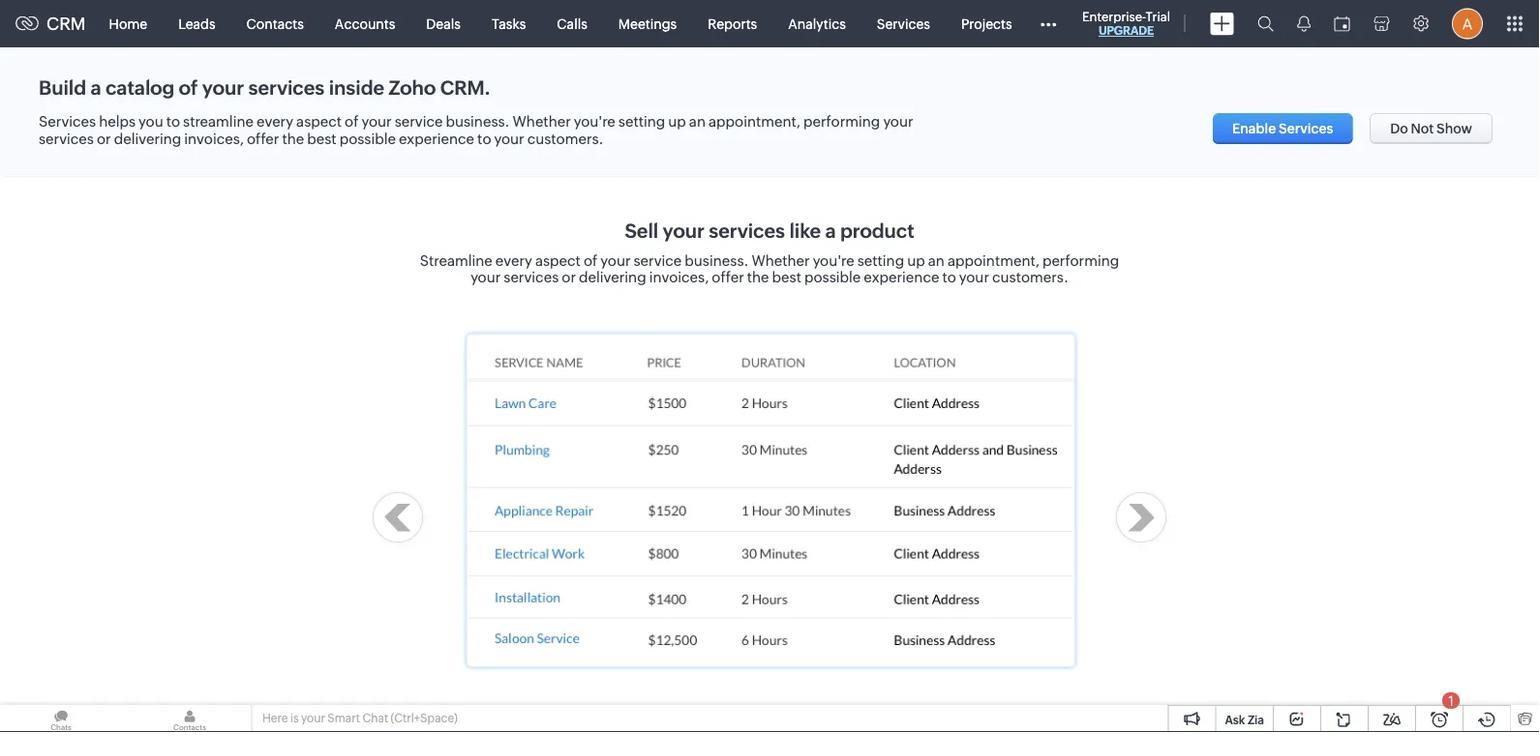 Task type: locate. For each thing, give the bounding box(es) containing it.
invoices, down sell
[[649, 269, 709, 286]]

0 horizontal spatial possible
[[339, 130, 396, 147]]

1 vertical spatial of
[[345, 113, 359, 130]]

services link
[[861, 0, 946, 47]]

up inside sell your services like a product streamline every aspect of your service business. whether you're setting up an appointment, performing your services or delivering invoices, offer the best possible experience to your customers.
[[907, 252, 925, 269]]

offer
[[247, 130, 279, 147], [712, 269, 744, 286]]

0 vertical spatial every
[[257, 113, 293, 130]]

0 horizontal spatial you're
[[574, 113, 615, 130]]

0 horizontal spatial or
[[97, 130, 111, 147]]

0 horizontal spatial best
[[307, 130, 336, 147]]

services inside services helps you to streamline every aspect of your service business. whether you're setting up an appointment, performing your services or delivering invoices, offer the best possible experience to your customers.
[[39, 130, 94, 147]]

services inside services helps you to streamline every aspect of your service business. whether you're setting up an appointment, performing your services or delivering invoices, offer the best possible experience to your customers.
[[39, 113, 96, 130]]

a right build
[[90, 76, 101, 99]]

do not show button
[[1370, 113, 1493, 144]]

your
[[202, 76, 244, 99], [362, 113, 392, 130], [883, 113, 913, 130], [494, 130, 524, 147], [663, 220, 705, 242], [600, 252, 631, 269], [471, 269, 501, 286], [959, 269, 989, 286], [301, 712, 325, 726]]

1 horizontal spatial performing
[[1042, 252, 1119, 269]]

0 vertical spatial offer
[[247, 130, 279, 147]]

1 vertical spatial setting
[[857, 252, 904, 269]]

0 horizontal spatial customers.
[[527, 130, 604, 147]]

service
[[395, 113, 443, 130], [634, 252, 682, 269]]

0 vertical spatial the
[[282, 130, 304, 147]]

1 horizontal spatial up
[[907, 252, 925, 269]]

0 vertical spatial invoices,
[[184, 130, 244, 147]]

services right enable
[[1279, 121, 1333, 136]]

appointment,
[[709, 113, 800, 130], [948, 252, 1039, 269]]

1 vertical spatial performing
[[1042, 252, 1119, 269]]

1 vertical spatial service
[[634, 252, 682, 269]]

1 horizontal spatial services
[[877, 16, 930, 31]]

home link
[[93, 0, 163, 47]]

upgrade
[[1099, 24, 1154, 37]]

every
[[257, 113, 293, 130], [495, 252, 532, 269]]

1 horizontal spatial aspect
[[535, 252, 581, 269]]

0 horizontal spatial whether
[[513, 113, 571, 130]]

invoices, right you
[[184, 130, 244, 147]]

a inside sell your services like a product streamline every aspect of your service business. whether you're setting up an appointment, performing your services or delivering invoices, offer the best possible experience to your customers.
[[825, 220, 836, 242]]

contacts link
[[231, 0, 319, 47]]

1 vertical spatial offer
[[712, 269, 744, 286]]

offer inside sell your services like a product streamline every aspect of your service business. whether you're setting up an appointment, performing your services or delivering invoices, offer the best possible experience to your customers.
[[712, 269, 744, 286]]

best down "inside"
[[307, 130, 336, 147]]

best down the like
[[772, 269, 801, 286]]

0 horizontal spatial up
[[668, 113, 686, 130]]

up
[[668, 113, 686, 130], [907, 252, 925, 269]]

0 vertical spatial customers.
[[527, 130, 604, 147]]

0 vertical spatial possible
[[339, 130, 396, 147]]

you
[[139, 113, 163, 130]]

0 vertical spatial appointment,
[[709, 113, 800, 130]]

1 horizontal spatial invoices,
[[649, 269, 709, 286]]

1 horizontal spatial a
[[825, 220, 836, 242]]

1 vertical spatial customers.
[[992, 269, 1069, 286]]

services for services helps you to streamline every aspect of your service business. whether you're setting up an appointment, performing your services or delivering invoices, offer the best possible experience to your customers.
[[39, 113, 96, 130]]

possible down "inside"
[[339, 130, 396, 147]]

enable services
[[1232, 121, 1333, 136]]

business.
[[446, 113, 510, 130], [685, 252, 749, 269]]

you're
[[574, 113, 615, 130], [813, 252, 854, 269]]

1 vertical spatial or
[[562, 269, 576, 286]]

experience
[[399, 130, 474, 147], [864, 269, 939, 286]]

1 vertical spatial whether
[[752, 252, 810, 269]]

helps
[[99, 113, 136, 130]]

projects
[[961, 16, 1012, 31]]

1 horizontal spatial whether
[[752, 252, 810, 269]]

0 horizontal spatial services
[[39, 113, 96, 130]]

services down build
[[39, 113, 96, 130]]

1 vertical spatial invoices,
[[649, 269, 709, 286]]

1 vertical spatial delivering
[[579, 269, 646, 286]]

2 horizontal spatial to
[[942, 269, 956, 286]]

0 vertical spatial service
[[395, 113, 443, 130]]

0 horizontal spatial setting
[[618, 113, 665, 130]]

1 horizontal spatial experience
[[864, 269, 939, 286]]

0 horizontal spatial invoices,
[[184, 130, 244, 147]]

1 horizontal spatial setting
[[857, 252, 904, 269]]

a right the like
[[825, 220, 836, 242]]

2 horizontal spatial of
[[584, 252, 598, 269]]

experience down zoho
[[399, 130, 474, 147]]

like
[[789, 220, 821, 242]]

customers.
[[527, 130, 604, 147], [992, 269, 1069, 286]]

delivering inside services helps you to streamline every aspect of your service business. whether you're setting up an appointment, performing your services or delivering invoices, offer the best possible experience to your customers.
[[114, 130, 181, 147]]

1 vertical spatial business.
[[685, 252, 749, 269]]

0 horizontal spatial appointment,
[[709, 113, 800, 130]]

1 vertical spatial possible
[[804, 269, 861, 286]]

0 horizontal spatial every
[[257, 113, 293, 130]]

0 vertical spatial performing
[[803, 113, 880, 130]]

0 vertical spatial an
[[689, 113, 706, 130]]

1 vertical spatial experience
[[864, 269, 939, 286]]

1 horizontal spatial or
[[562, 269, 576, 286]]

0 horizontal spatial of
[[179, 76, 198, 99]]

1 horizontal spatial of
[[345, 113, 359, 130]]

1 horizontal spatial to
[[477, 130, 491, 147]]

streamline
[[420, 252, 493, 269]]

up inside services helps you to streamline every aspect of your service business. whether you're setting up an appointment, performing your services or delivering invoices, offer the best possible experience to your customers.
[[668, 113, 686, 130]]

whether inside sell your services like a product streamline every aspect of your service business. whether you're setting up an appointment, performing your services or delivering invoices, offer the best possible experience to your customers.
[[752, 252, 810, 269]]

1 vertical spatial an
[[928, 252, 945, 269]]

profile image
[[1452, 8, 1483, 39]]

every down build a catalog of your services inside zoho crm.
[[257, 113, 293, 130]]

business. inside services helps you to streamline every aspect of your service business. whether you're setting up an appointment, performing your services or delivering invoices, offer the best possible experience to your customers.
[[446, 113, 510, 130]]

possible
[[339, 130, 396, 147], [804, 269, 861, 286]]

service inside sell your services like a product streamline every aspect of your service business. whether you're setting up an appointment, performing your services or delivering invoices, offer the best possible experience to your customers.
[[634, 252, 682, 269]]

do
[[1390, 121, 1408, 136]]

every inside sell your services like a product streamline every aspect of your service business. whether you're setting up an appointment, performing your services or delivering invoices, offer the best possible experience to your customers.
[[495, 252, 532, 269]]

or
[[97, 130, 111, 147], [562, 269, 576, 286]]

an
[[689, 113, 706, 130], [928, 252, 945, 269]]

0 vertical spatial up
[[668, 113, 686, 130]]

services down build
[[39, 130, 94, 147]]

whether
[[513, 113, 571, 130], [752, 252, 810, 269]]

services left projects
[[877, 16, 930, 31]]

0 horizontal spatial service
[[395, 113, 443, 130]]

1 horizontal spatial customers.
[[992, 269, 1069, 286]]

delivering down the catalog
[[114, 130, 181, 147]]

catalog
[[105, 76, 175, 99]]

accounts
[[335, 16, 395, 31]]

0 vertical spatial delivering
[[114, 130, 181, 147]]

invoices, inside sell your services like a product streamline every aspect of your service business. whether you're setting up an appointment, performing your services or delivering invoices, offer the best possible experience to your customers.
[[649, 269, 709, 286]]

service down sell
[[634, 252, 682, 269]]

of
[[179, 76, 198, 99], [345, 113, 359, 130], [584, 252, 598, 269]]

1 horizontal spatial business.
[[685, 252, 749, 269]]

every right streamline
[[495, 252, 532, 269]]

aspect
[[296, 113, 342, 130], [535, 252, 581, 269]]

1 vertical spatial best
[[772, 269, 801, 286]]

1 horizontal spatial an
[[928, 252, 945, 269]]

0 vertical spatial whether
[[513, 113, 571, 130]]

to inside sell your services like a product streamline every aspect of your service business. whether you're setting up an appointment, performing your services or delivering invoices, offer the best possible experience to your customers.
[[942, 269, 956, 286]]

(ctrl+space)
[[391, 712, 458, 726]]

1 horizontal spatial you're
[[813, 252, 854, 269]]

services
[[248, 76, 325, 99], [39, 130, 94, 147], [709, 220, 785, 242], [504, 269, 559, 286]]

build
[[39, 76, 86, 99]]

meetings link
[[603, 0, 692, 47]]

experience down product in the right top of the page
[[864, 269, 939, 286]]

1 horizontal spatial possible
[[804, 269, 861, 286]]

0 horizontal spatial performing
[[803, 113, 880, 130]]

1 vertical spatial the
[[747, 269, 769, 286]]

0 vertical spatial best
[[307, 130, 336, 147]]

reports link
[[692, 0, 773, 47]]

1 vertical spatial aspect
[[535, 252, 581, 269]]

0 vertical spatial setting
[[618, 113, 665, 130]]

service down zoho
[[395, 113, 443, 130]]

0 horizontal spatial business.
[[446, 113, 510, 130]]

home
[[109, 16, 147, 31]]

1 horizontal spatial service
[[634, 252, 682, 269]]

1 horizontal spatial delivering
[[579, 269, 646, 286]]

1 horizontal spatial appointment,
[[948, 252, 1039, 269]]

search image
[[1257, 15, 1274, 32]]

0 horizontal spatial an
[[689, 113, 706, 130]]

a
[[90, 76, 101, 99], [825, 220, 836, 242]]

invoices,
[[184, 130, 244, 147], [649, 269, 709, 286]]

is
[[290, 712, 299, 726]]

0 vertical spatial aspect
[[296, 113, 342, 130]]

delivering down sell
[[579, 269, 646, 286]]

2 vertical spatial of
[[584, 252, 598, 269]]

services
[[877, 16, 930, 31], [39, 113, 96, 130], [1279, 121, 1333, 136]]

0 horizontal spatial delivering
[[114, 130, 181, 147]]

setting inside services helps you to streamline every aspect of your service business. whether you're setting up an appointment, performing your services or delivering invoices, offer the best possible experience to your customers.
[[618, 113, 665, 130]]

2 horizontal spatial services
[[1279, 121, 1333, 136]]

0 horizontal spatial aspect
[[296, 113, 342, 130]]

0 horizontal spatial the
[[282, 130, 304, 147]]

0 horizontal spatial experience
[[399, 130, 474, 147]]

performing
[[803, 113, 880, 130], [1042, 252, 1119, 269]]

trial
[[1146, 9, 1170, 24]]

0 vertical spatial business.
[[446, 113, 510, 130]]

to
[[166, 113, 180, 130], [477, 130, 491, 147], [942, 269, 956, 286]]

1 vertical spatial you're
[[813, 252, 854, 269]]

1 vertical spatial a
[[825, 220, 836, 242]]

aspect inside services helps you to streamline every aspect of your service business. whether you're setting up an appointment, performing your services or delivering invoices, offer the best possible experience to your customers.
[[296, 113, 342, 130]]

1 vertical spatial every
[[495, 252, 532, 269]]

possible down the like
[[804, 269, 861, 286]]

1 horizontal spatial best
[[772, 269, 801, 286]]

here
[[262, 712, 288, 726]]

setting
[[618, 113, 665, 130], [857, 252, 904, 269]]

1 horizontal spatial every
[[495, 252, 532, 269]]

1 vertical spatial up
[[907, 252, 925, 269]]

1 vertical spatial appointment,
[[948, 252, 1039, 269]]

of inside services helps you to streamline every aspect of your service business. whether you're setting up an appointment, performing your services or delivering invoices, offer the best possible experience to your customers.
[[345, 113, 359, 130]]

the
[[282, 130, 304, 147], [747, 269, 769, 286]]

1 horizontal spatial offer
[[712, 269, 744, 286]]

best inside services helps you to streamline every aspect of your service business. whether you're setting up an appointment, performing your services or delivering invoices, offer the best possible experience to your customers.
[[307, 130, 336, 147]]

0 vertical spatial you're
[[574, 113, 615, 130]]

projects link
[[946, 0, 1028, 47]]

contacts image
[[129, 706, 251, 733]]

0 vertical spatial experience
[[399, 130, 474, 147]]

delivering
[[114, 130, 181, 147], [579, 269, 646, 286]]

0 horizontal spatial a
[[90, 76, 101, 99]]

calls
[[557, 16, 587, 31]]

best
[[307, 130, 336, 147], [772, 269, 801, 286]]

0 horizontal spatial offer
[[247, 130, 279, 147]]

0 vertical spatial or
[[97, 130, 111, 147]]

1 horizontal spatial the
[[747, 269, 769, 286]]

business. inside sell your services like a product streamline every aspect of your service business. whether you're setting up an appointment, performing your services or delivering invoices, offer the best possible experience to your customers.
[[685, 252, 749, 269]]

chats image
[[0, 706, 122, 733]]

0 vertical spatial a
[[90, 76, 101, 99]]

ask
[[1225, 714, 1245, 727]]



Task type: vqa. For each thing, say whether or not it's contained in the screenshot.
PERFORMING within the Sell your services like a product Streamline every aspect of your service business. Whether you're setting up an appointment, performing your services or delivering invoices, offer the best possible experience to your customers.
yes



Task type: describe. For each thing, give the bounding box(es) containing it.
signals image
[[1297, 15, 1311, 32]]

services left the like
[[709, 220, 785, 242]]

analytics
[[788, 16, 846, 31]]

chat
[[362, 712, 388, 726]]

build a catalog of your services inside zoho crm.
[[39, 76, 491, 99]]

do not show
[[1390, 121, 1472, 136]]

enterprise-
[[1082, 9, 1146, 24]]

aspect inside sell your services like a product streamline every aspect of your service business. whether you're setting up an appointment, performing your services or delivering invoices, offer the best possible experience to your customers.
[[535, 252, 581, 269]]

create menu element
[[1198, 0, 1246, 47]]

services helps you to streamline every aspect of your service business. whether you're setting up an appointment, performing your services or delivering invoices, offer the best possible experience to your customers.
[[39, 113, 913, 147]]

customers. inside services helps you to streamline every aspect of your service business. whether you're setting up an appointment, performing your services or delivering invoices, offer the best possible experience to your customers.
[[527, 130, 604, 147]]

sell your services like a product streamline every aspect of your service business. whether you're setting up an appointment, performing your services or delivering invoices, offer the best possible experience to your customers.
[[420, 220, 1119, 286]]

of inside sell your services like a product streamline every aspect of your service business. whether you're setting up an appointment, performing your services or delivering invoices, offer the best possible experience to your customers.
[[584, 252, 598, 269]]

contacts
[[246, 16, 304, 31]]

0 horizontal spatial to
[[166, 113, 180, 130]]

smart
[[328, 712, 360, 726]]

best inside sell your services like a product streamline every aspect of your service business. whether you're setting up an appointment, performing your services or delivering invoices, offer the best possible experience to your customers.
[[772, 269, 801, 286]]

appointment, inside sell your services like a product streamline every aspect of your service business. whether you're setting up an appointment, performing your services or delivering invoices, offer the best possible experience to your customers.
[[948, 252, 1039, 269]]

0 vertical spatial of
[[179, 76, 198, 99]]

zoho
[[389, 76, 436, 99]]

services down contacts
[[248, 76, 325, 99]]

setting inside sell your services like a product streamline every aspect of your service business. whether you're setting up an appointment, performing your services or delivering invoices, offer the best possible experience to your customers.
[[857, 252, 904, 269]]

meetings
[[618, 16, 677, 31]]

calendar image
[[1334, 16, 1350, 31]]

delivering inside sell your services like a product streamline every aspect of your service business. whether you're setting up an appointment, performing your services or delivering invoices, offer the best possible experience to your customers.
[[579, 269, 646, 286]]

leads link
[[163, 0, 231, 47]]

you're inside sell your services like a product streamline every aspect of your service business. whether you're setting up an appointment, performing your services or delivering invoices, offer the best possible experience to your customers.
[[813, 252, 854, 269]]

the inside services helps you to streamline every aspect of your service business. whether you're setting up an appointment, performing your services or delivering invoices, offer the best possible experience to your customers.
[[282, 130, 304, 147]]

create menu image
[[1210, 12, 1234, 35]]

every inside services helps you to streamline every aspect of your service business. whether you're setting up an appointment, performing your services or delivering invoices, offer the best possible experience to your customers.
[[257, 113, 293, 130]]

or inside sell your services like a product streamline every aspect of your service business. whether you're setting up an appointment, performing your services or delivering invoices, offer the best possible experience to your customers.
[[562, 269, 576, 286]]

Other Modules field
[[1028, 8, 1069, 39]]

analytics link
[[773, 0, 861, 47]]

enable services button
[[1213, 113, 1353, 144]]

profile element
[[1440, 0, 1495, 47]]

performing inside services helps you to streamline every aspect of your service business. whether you're setting up an appointment, performing your services or delivering invoices, offer the best possible experience to your customers.
[[803, 113, 880, 130]]

whether inside services helps you to streamline every aspect of your service business. whether you're setting up an appointment, performing your services or delivering invoices, offer the best possible experience to your customers.
[[513, 113, 571, 130]]

tasks link
[[476, 0, 541, 47]]

accounts link
[[319, 0, 411, 47]]

or inside services helps you to streamline every aspect of your service business. whether you're setting up an appointment, performing your services or delivering invoices, offer the best possible experience to your customers.
[[97, 130, 111, 147]]

service list image
[[454, 320, 1085, 681]]

inside
[[329, 76, 384, 99]]

experience inside sell your services like a product streamline every aspect of your service business. whether you're setting up an appointment, performing your services or delivering invoices, offer the best possible experience to your customers.
[[864, 269, 939, 286]]

product
[[840, 220, 914, 242]]

zia
[[1248, 714, 1264, 727]]

crm.
[[440, 76, 491, 99]]

enterprise-trial upgrade
[[1082, 9, 1170, 37]]

appointment, inside services helps you to streamline every aspect of your service business. whether you're setting up an appointment, performing your services or delivering invoices, offer the best possible experience to your customers.
[[709, 113, 800, 130]]

an inside sell your services like a product streamline every aspect of your service business. whether you're setting up an appointment, performing your services or delivering invoices, offer the best possible experience to your customers.
[[928, 252, 945, 269]]

crm
[[46, 14, 86, 34]]

reports
[[708, 16, 757, 31]]

possible inside services helps you to streamline every aspect of your service business. whether you're setting up an appointment, performing your services or delivering invoices, offer the best possible experience to your customers.
[[339, 130, 396, 147]]

the inside sell your services like a product streamline every aspect of your service business. whether you're setting up an appointment, performing your services or delivering invoices, offer the best possible experience to your customers.
[[747, 269, 769, 286]]

leads
[[178, 16, 215, 31]]

performing inside sell your services like a product streamline every aspect of your service business. whether you're setting up an appointment, performing your services or delivering invoices, offer the best possible experience to your customers.
[[1042, 252, 1119, 269]]

not
[[1411, 121, 1434, 136]]

deals
[[426, 16, 461, 31]]

enable
[[1232, 121, 1276, 136]]

services inside button
[[1279, 121, 1333, 136]]

an inside services helps you to streamline every aspect of your service business. whether you're setting up an appointment, performing your services or delivering invoices, offer the best possible experience to your customers.
[[689, 113, 706, 130]]

signals element
[[1285, 0, 1322, 47]]

deals link
[[411, 0, 476, 47]]

search element
[[1246, 0, 1285, 47]]

calls link
[[541, 0, 603, 47]]

streamline
[[183, 113, 254, 130]]

crm link
[[15, 14, 86, 34]]

1
[[1448, 694, 1454, 709]]

here is your smart chat (ctrl+space)
[[262, 712, 458, 726]]

ask zia
[[1225, 714, 1264, 727]]

service inside services helps you to streamline every aspect of your service business. whether you're setting up an appointment, performing your services or delivering invoices, offer the best possible experience to your customers.
[[395, 113, 443, 130]]

customers. inside sell your services like a product streamline every aspect of your service business. whether you're setting up an appointment, performing your services or delivering invoices, offer the best possible experience to your customers.
[[992, 269, 1069, 286]]

experience inside services helps you to streamline every aspect of your service business. whether you're setting up an appointment, performing your services or delivering invoices, offer the best possible experience to your customers.
[[399, 130, 474, 147]]

possible inside sell your services like a product streamline every aspect of your service business. whether you're setting up an appointment, performing your services or delivering invoices, offer the best possible experience to your customers.
[[804, 269, 861, 286]]

offer inside services helps you to streamline every aspect of your service business. whether you're setting up an appointment, performing your services or delivering invoices, offer the best possible experience to your customers.
[[247, 130, 279, 147]]

services for services
[[877, 16, 930, 31]]

invoices, inside services helps you to streamline every aspect of your service business. whether you're setting up an appointment, performing your services or delivering invoices, offer the best possible experience to your customers.
[[184, 130, 244, 147]]

services right streamline
[[504, 269, 559, 286]]

sell
[[625, 220, 658, 242]]

show
[[1437, 121, 1472, 136]]

tasks
[[492, 16, 526, 31]]

you're inside services helps you to streamline every aspect of your service business. whether you're setting up an appointment, performing your services or delivering invoices, offer the best possible experience to your customers.
[[574, 113, 615, 130]]



